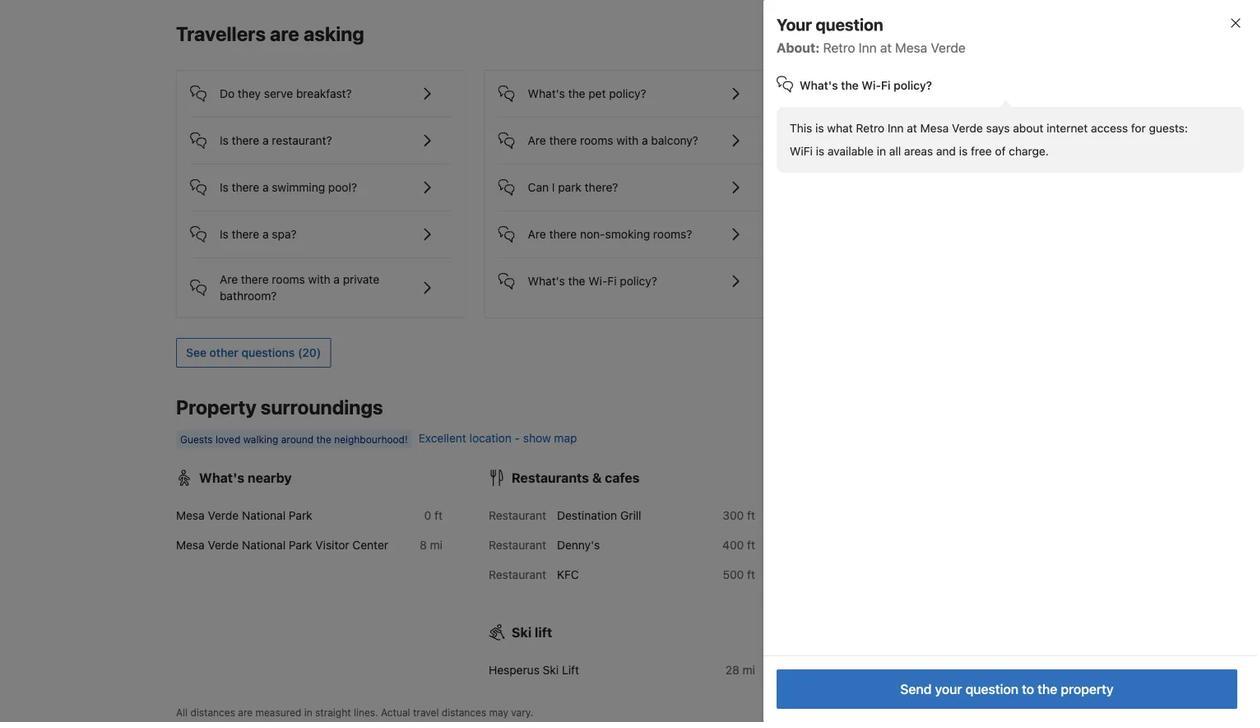 Task type: describe. For each thing, give the bounding box(es) containing it.
a inside are there rooms with a private bathroom?
[[334, 273, 340, 286]]

inn for is
[[888, 121, 904, 135]]

verde inside your question about: retro inn at mesa verde
[[931, 40, 966, 56]]

there for is there a restaurant?
[[232, 134, 260, 147]]

is there a restaurant?
[[220, 134, 332, 147]]

lines.
[[354, 707, 378, 719]]

a for is there a swimming pool?
[[263, 181, 269, 194]]

policy? down smoking on the top of the page
[[620, 275, 658, 288]]

mi for ft
[[430, 539, 443, 552]]

do they serve breakfast? button
[[190, 71, 451, 104]]

are there rooms with a balcony?
[[528, 134, 699, 147]]

the left pet
[[568, 87, 586, 100]]

a for is there a restaurant?
[[263, 134, 269, 147]]

spa?
[[272, 228, 297, 241]]

what's the pet policy? button
[[499, 71, 759, 104]]

what's up mesa verde national park
[[199, 470, 245, 486]]

i
[[552, 181, 555, 194]]

restaurants
[[512, 470, 589, 486]]

grill
[[621, 509, 642, 523]]

are there non-smoking rooms? button
[[499, 212, 759, 245]]

destination grill
[[557, 509, 642, 523]]

0 horizontal spatial ski
[[512, 625, 532, 641]]

all
[[890, 144, 902, 158]]

there?
[[585, 181, 619, 194]]

guests:
[[1150, 121, 1189, 135]]

see
[[186, 346, 207, 360]]

what's down are there non-smoking rooms?
[[528, 275, 565, 288]]

your question about: retro inn at mesa verde
[[777, 15, 966, 56]]

question inside your question about: retro inn at mesa verde
[[816, 15, 884, 34]]

wi- inside button
[[589, 275, 608, 288]]

is there a restaurant? button
[[190, 118, 451, 151]]

500
[[723, 568, 744, 582]]

there for are there rooms with a private bathroom?
[[241, 273, 269, 286]]

in inside the 'your question' dialog
[[877, 144, 887, 158]]

wifi is available in all areas and is free of charge.
[[790, 144, 1049, 158]]

looking?
[[921, 142, 987, 161]]

send
[[901, 682, 932, 698]]

other
[[210, 346, 239, 360]]

says
[[987, 121, 1010, 135]]

can
[[528, 181, 549, 194]]

balcony?
[[651, 134, 699, 147]]

see other questions (20)
[[186, 346, 321, 360]]

lift
[[562, 664, 579, 677]]

center
[[353, 539, 389, 552]]

hesperus
[[489, 664, 540, 677]]

ft for 400 ft
[[748, 539, 756, 552]]

1 horizontal spatial are
[[270, 22, 299, 45]]

still looking?
[[888, 142, 987, 161]]

straight
[[315, 707, 351, 719]]

restaurant?
[[272, 134, 332, 147]]

what's the wi-fi policy? inside button
[[528, 275, 658, 288]]

this
[[790, 121, 813, 135]]

mesa verde national park
[[176, 509, 312, 523]]

rooms for balcony?
[[580, 134, 614, 147]]

is there a swimming pool?
[[220, 181, 357, 194]]

send your question to the property button
[[777, 670, 1238, 710]]

property
[[176, 396, 257, 419]]

what
[[828, 121, 853, 135]]

what's inside the 'your question' dialog
[[800, 79, 838, 92]]

your
[[777, 15, 812, 34]]

park for mesa verde national park visitor center
[[289, 539, 312, 552]]

still
[[888, 142, 917, 161]]

is there a spa? button
[[190, 212, 451, 245]]

are there non-smoking rooms?
[[528, 228, 693, 241]]

restaurants & cafes
[[512, 470, 640, 486]]

cafes
[[605, 470, 640, 486]]

is there a spa?
[[220, 228, 297, 241]]

inn for question
[[859, 40, 877, 56]]

serve
[[264, 87, 293, 100]]

the down non-
[[568, 275, 586, 288]]

policy? inside the 'your question' dialog
[[894, 79, 933, 92]]

charge.
[[1009, 144, 1049, 158]]

0
[[424, 509, 432, 523]]

restaurant for kfc
[[489, 568, 547, 582]]

a left balcony?
[[642, 134, 648, 147]]

300 ft
[[723, 509, 756, 523]]

ft for 500 ft
[[748, 568, 756, 582]]

rooms?
[[654, 228, 693, 241]]

are for are there non-smoking rooms?
[[528, 228, 546, 241]]

about:
[[777, 40, 820, 56]]

do
[[220, 87, 235, 100]]

0 horizontal spatial in
[[304, 707, 313, 719]]

available
[[828, 144, 874, 158]]

400 ft
[[723, 539, 756, 552]]

private
[[343, 273, 380, 286]]

your question dialog
[[738, 0, 1258, 723]]

are there rooms with a private bathroom? button
[[190, 259, 451, 305]]

there for are there rooms with a balcony?
[[549, 134, 577, 147]]

kfc
[[557, 568, 579, 582]]

28
[[726, 664, 740, 677]]

28 mi
[[726, 664, 756, 677]]

question inside button
[[966, 682, 1019, 698]]

restaurant for denny's
[[489, 539, 547, 552]]

free
[[971, 144, 992, 158]]

do they serve breakfast?
[[220, 87, 352, 100]]

of
[[996, 144, 1006, 158]]

park
[[558, 181, 582, 194]]

what's the pet policy?
[[528, 87, 647, 100]]

non-
[[580, 228, 606, 241]]

mesa verde national park visitor center
[[176, 539, 389, 552]]

ski lift
[[512, 625, 552, 641]]

lift
[[535, 625, 552, 641]]

all
[[176, 707, 188, 719]]

pet
[[589, 87, 606, 100]]

asking
[[304, 22, 365, 45]]

actual
[[381, 707, 410, 719]]

and
[[937, 144, 956, 158]]



Task type: locate. For each thing, give the bounding box(es) containing it.
0 vertical spatial wi-
[[862, 79, 882, 92]]

destination
[[557, 509, 618, 523]]

2 national from the top
[[242, 539, 286, 552]]

is right the this
[[816, 121, 824, 135]]

policy? right pet
[[609, 87, 647, 100]]

with for balcony?
[[617, 134, 639, 147]]

0 vertical spatial mi
[[430, 539, 443, 552]]

0 vertical spatial inn
[[859, 40, 877, 56]]

can i park there? button
[[499, 165, 759, 198]]

2 is from the top
[[220, 181, 229, 194]]

for
[[1132, 121, 1146, 135]]

is up is there a spa?
[[220, 181, 229, 194]]

3 is from the top
[[220, 228, 229, 241]]

ski left the lift
[[543, 664, 559, 677]]

what's nearby
[[199, 470, 292, 486]]

0 vertical spatial fi
[[882, 79, 891, 92]]

0 vertical spatial are
[[270, 22, 299, 45]]

1 horizontal spatial in
[[877, 144, 887, 158]]

restaurant for destination grill
[[489, 509, 547, 523]]

1 is from the top
[[220, 134, 229, 147]]

about
[[1014, 121, 1044, 135]]

bathroom?
[[220, 289, 277, 303]]

is for is there a swimming pool?
[[220, 181, 229, 194]]

1 vertical spatial are
[[238, 707, 253, 719]]

question right your on the top right
[[816, 15, 884, 34]]

are there rooms with a private bathroom?
[[220, 273, 380, 303]]

access
[[1092, 121, 1129, 135]]

1 horizontal spatial inn
[[888, 121, 904, 135]]

1 vertical spatial what's the wi-fi policy?
[[528, 275, 658, 288]]

1 horizontal spatial ski
[[543, 664, 559, 677]]

the up what
[[841, 79, 859, 92]]

national for mesa verde national park visitor center
[[242, 539, 286, 552]]

park left visitor
[[289, 539, 312, 552]]

1 park from the top
[[289, 509, 312, 523]]

0 vertical spatial ski
[[512, 625, 532, 641]]

1 vertical spatial inn
[[888, 121, 904, 135]]

0 vertical spatial in
[[877, 144, 887, 158]]

retro for is
[[856, 121, 885, 135]]

2 vertical spatial is
[[220, 228, 229, 241]]

fi
[[882, 79, 891, 92], [608, 275, 617, 288]]

inn up all
[[888, 121, 904, 135]]

ft right 300
[[748, 509, 756, 523]]

rooms
[[580, 134, 614, 147], [272, 273, 305, 286]]

0 vertical spatial park
[[289, 509, 312, 523]]

pool?
[[328, 181, 357, 194]]

is left spa?
[[220, 228, 229, 241]]

retro for question
[[824, 40, 856, 56]]

1 vertical spatial restaurant
[[489, 539, 547, 552]]

distances right all
[[191, 707, 235, 719]]

inn right about:
[[859, 40, 877, 56]]

vary.
[[511, 707, 533, 719]]

mi right 28
[[743, 664, 756, 677]]

are down can
[[528, 228, 546, 241]]

nearby
[[248, 470, 292, 486]]

what's the wi-fi policy? down non-
[[528, 275, 658, 288]]

2 restaurant from the top
[[489, 539, 547, 552]]

fi inside the 'your question' dialog
[[882, 79, 891, 92]]

travellers
[[176, 22, 266, 45]]

(20)
[[298, 346, 321, 360]]

there
[[232, 134, 260, 147], [549, 134, 577, 147], [232, 181, 260, 194], [232, 228, 260, 241], [549, 228, 577, 241], [241, 273, 269, 286]]

is for is there a restaurant?
[[220, 134, 229, 147]]

at for question
[[881, 40, 892, 56]]

mi right '8'
[[430, 539, 443, 552]]

fi down are there non-smoking rooms?
[[608, 275, 617, 288]]

0 vertical spatial national
[[242, 509, 286, 523]]

questions
[[242, 346, 295, 360]]

1 vertical spatial question
[[966, 682, 1019, 698]]

mi
[[430, 539, 443, 552], [743, 664, 756, 677]]

mesa
[[896, 40, 928, 56], [921, 121, 949, 135], [176, 509, 205, 523], [176, 539, 205, 552]]

is down "do"
[[220, 134, 229, 147]]

0 vertical spatial question
[[816, 15, 884, 34]]

are inside are there rooms with a private bathroom?
[[220, 273, 238, 286]]

there left non-
[[549, 228, 577, 241]]

restaurant
[[489, 509, 547, 523], [489, 539, 547, 552], [489, 568, 547, 582]]

with inside are there rooms with a balcony? button
[[617, 134, 639, 147]]

rooms down pet
[[580, 134, 614, 147]]

there down they
[[232, 134, 260, 147]]

can i park there?
[[528, 181, 619, 194]]

0 vertical spatial what's the wi-fi policy?
[[800, 79, 933, 92]]

policy? down your question about: retro inn at mesa verde
[[894, 79, 933, 92]]

what's the wi-fi policy? up what
[[800, 79, 933, 92]]

what's the wi-fi policy? button
[[499, 259, 759, 291]]

question
[[816, 15, 884, 34], [966, 682, 1019, 698]]

is for wifi
[[816, 144, 825, 158]]

0 horizontal spatial with
[[308, 273, 331, 286]]

ft right 500
[[748, 568, 756, 582]]

0 horizontal spatial rooms
[[272, 273, 305, 286]]

1 horizontal spatial mi
[[743, 664, 756, 677]]

0 horizontal spatial distances
[[191, 707, 235, 719]]

is right wifi
[[816, 144, 825, 158]]

inn
[[859, 40, 877, 56], [888, 121, 904, 135]]

fi down your question about: retro inn at mesa verde
[[882, 79, 891, 92]]

is
[[816, 121, 824, 135], [816, 144, 825, 158], [960, 144, 968, 158]]

0 vertical spatial are
[[528, 134, 546, 147]]

what's down about:
[[800, 79, 838, 92]]

your
[[936, 682, 963, 698]]

0 horizontal spatial are
[[238, 707, 253, 719]]

there for is there a spa?
[[232, 228, 260, 241]]

2 vertical spatial are
[[220, 273, 238, 286]]

with up can i park there? button
[[617, 134, 639, 147]]

verde
[[931, 40, 966, 56], [952, 121, 983, 135], [208, 509, 239, 523], [208, 539, 239, 552]]

1 horizontal spatial rooms
[[580, 134, 614, 147]]

0 horizontal spatial inn
[[859, 40, 877, 56]]

1 vertical spatial fi
[[608, 275, 617, 288]]

1 horizontal spatial at
[[907, 121, 918, 135]]

restaurant left denny's
[[489, 539, 547, 552]]

national down mesa verde national park
[[242, 539, 286, 552]]

with for private
[[308, 273, 331, 286]]

is there a swimming pool? button
[[190, 165, 451, 198]]

wi- down non-
[[589, 275, 608, 288]]

wi- down your question about: retro inn at mesa verde
[[862, 79, 882, 92]]

&
[[592, 470, 602, 486]]

ft right 0
[[435, 509, 443, 523]]

national for mesa verde national park
[[242, 509, 286, 523]]

1 horizontal spatial what's the wi-fi policy?
[[800, 79, 933, 92]]

swimming
[[272, 181, 325, 194]]

distances
[[191, 707, 235, 719], [442, 707, 487, 719]]

may
[[489, 707, 509, 719]]

1 horizontal spatial fi
[[882, 79, 891, 92]]

0 vertical spatial at
[[881, 40, 892, 56]]

0 horizontal spatial question
[[816, 15, 884, 34]]

ft for 0 ft
[[435, 509, 443, 523]]

a left the "swimming"
[[263, 181, 269, 194]]

fi inside button
[[608, 275, 617, 288]]

at for is
[[907, 121, 918, 135]]

are up can
[[528, 134, 546, 147]]

restaurant left kfc
[[489, 568, 547, 582]]

0 horizontal spatial what's the wi-fi policy?
[[528, 275, 658, 288]]

are up the bathroom?
[[220, 273, 238, 286]]

0 vertical spatial retro
[[824, 40, 856, 56]]

with inside are there rooms with a private bathroom?
[[308, 273, 331, 286]]

0 horizontal spatial at
[[881, 40, 892, 56]]

in left all
[[877, 144, 887, 158]]

there for is there a swimming pool?
[[232, 181, 260, 194]]

3 restaurant from the top
[[489, 568, 547, 582]]

there up is there a spa?
[[232, 181, 260, 194]]

1 vertical spatial retro
[[856, 121, 885, 135]]

travellers are asking
[[176, 22, 365, 45]]

there inside are there rooms with a private bathroom?
[[241, 273, 269, 286]]

ft for 300 ft
[[748, 509, 756, 523]]

1 vertical spatial with
[[308, 273, 331, 286]]

property
[[1061, 682, 1114, 698]]

distances left may
[[442, 707, 487, 719]]

1 distances from the left
[[191, 707, 235, 719]]

is for this
[[816, 121, 824, 135]]

retro inside your question about: retro inn at mesa verde
[[824, 40, 856, 56]]

inn inside your question about: retro inn at mesa verde
[[859, 40, 877, 56]]

there up the bathroom?
[[241, 273, 269, 286]]

are for are there rooms with a balcony?
[[528, 134, 546, 147]]

restaurant down restaurants
[[489, 509, 547, 523]]

0 vertical spatial is
[[220, 134, 229, 147]]

policy?
[[894, 79, 933, 92], [609, 87, 647, 100], [620, 275, 658, 288]]

mesa inside your question about: retro inn at mesa verde
[[896, 40, 928, 56]]

property surroundings
[[176, 396, 383, 419]]

is right and at the top of the page
[[960, 144, 968, 158]]

1 vertical spatial mi
[[743, 664, 756, 677]]

at inside your question about: retro inn at mesa verde
[[881, 40, 892, 56]]

is for is there a spa?
[[220, 228, 229, 241]]

2 vertical spatial restaurant
[[489, 568, 547, 582]]

wifi
[[790, 144, 813, 158]]

what's left pet
[[528, 87, 565, 100]]

1 vertical spatial ski
[[543, 664, 559, 677]]

are left asking
[[270, 22, 299, 45]]

0 ft
[[424, 509, 443, 523]]

with
[[617, 134, 639, 147], [308, 273, 331, 286]]

there up park
[[549, 134, 577, 147]]

1 vertical spatial national
[[242, 539, 286, 552]]

0 vertical spatial rooms
[[580, 134, 614, 147]]

travel
[[413, 707, 439, 719]]

there for are there non-smoking rooms?
[[549, 228, 577, 241]]

what's the wi-fi policy? inside the 'your question' dialog
[[800, 79, 933, 92]]

a left the restaurant?
[[263, 134, 269, 147]]

park up mesa verde national park visitor center
[[289, 509, 312, 523]]

what's
[[800, 79, 838, 92], [528, 87, 565, 100], [528, 275, 565, 288], [199, 470, 245, 486]]

smoking
[[606, 228, 650, 241]]

are left measured
[[238, 707, 253, 719]]

rooms inside are there rooms with a private bathroom?
[[272, 273, 305, 286]]

park for mesa verde national park
[[289, 509, 312, 523]]

ft right 400
[[748, 539, 756, 552]]

1 horizontal spatial wi-
[[862, 79, 882, 92]]

a
[[263, 134, 269, 147], [642, 134, 648, 147], [263, 181, 269, 194], [263, 228, 269, 241], [334, 273, 340, 286]]

1 vertical spatial rooms
[[272, 273, 305, 286]]

400
[[723, 539, 744, 552]]

are there rooms with a balcony? button
[[499, 118, 759, 151]]

there left spa?
[[232, 228, 260, 241]]

1 horizontal spatial retro
[[856, 121, 885, 135]]

0 horizontal spatial retro
[[824, 40, 856, 56]]

the right to
[[1038, 682, 1058, 698]]

1 vertical spatial is
[[220, 181, 229, 194]]

to
[[1022, 682, 1035, 698]]

they
[[238, 87, 261, 100]]

300
[[723, 509, 744, 523]]

1 horizontal spatial question
[[966, 682, 1019, 698]]

wi- inside the 'your question' dialog
[[862, 79, 882, 92]]

rooms up the bathroom?
[[272, 273, 305, 286]]

in
[[877, 144, 887, 158], [304, 707, 313, 719]]

500 ft
[[723, 568, 756, 582]]

visitor
[[316, 539, 350, 552]]

a for is there a spa?
[[263, 228, 269, 241]]

1 horizontal spatial distances
[[442, 707, 487, 719]]

1 horizontal spatial with
[[617, 134, 639, 147]]

0 horizontal spatial wi-
[[589, 275, 608, 288]]

0 horizontal spatial fi
[[608, 275, 617, 288]]

rooms for private
[[272, 273, 305, 286]]

a left spa?
[[263, 228, 269, 241]]

1 vertical spatial in
[[304, 707, 313, 719]]

are for are there rooms with a private bathroom?
[[220, 273, 238, 286]]

in left 'straight'
[[304, 707, 313, 719]]

a left private
[[334, 273, 340, 286]]

1 restaurant from the top
[[489, 509, 547, 523]]

0 vertical spatial restaurant
[[489, 509, 547, 523]]

question left to
[[966, 682, 1019, 698]]

ski left lift
[[512, 625, 532, 641]]

the inside button
[[1038, 682, 1058, 698]]

2 park from the top
[[289, 539, 312, 552]]

0 horizontal spatial mi
[[430, 539, 443, 552]]

0 vertical spatial with
[[617, 134, 639, 147]]

see other questions (20) button
[[176, 338, 331, 368]]

surroundings
[[261, 396, 383, 419]]

1 national from the top
[[242, 509, 286, 523]]

internet
[[1047, 121, 1088, 135]]

rooms inside button
[[580, 134, 614, 147]]

1 vertical spatial wi-
[[589, 275, 608, 288]]

with left private
[[308, 273, 331, 286]]

mi for lift
[[743, 664, 756, 677]]

send your question to the property
[[901, 682, 1114, 698]]

retro up available
[[856, 121, 885, 135]]

is
[[220, 134, 229, 147], [220, 181, 229, 194], [220, 228, 229, 241]]

retro right about:
[[824, 40, 856, 56]]

2 distances from the left
[[442, 707, 487, 719]]

national up mesa verde national park visitor center
[[242, 509, 286, 523]]

ski
[[512, 625, 532, 641], [543, 664, 559, 677]]

1 vertical spatial park
[[289, 539, 312, 552]]

1 vertical spatial are
[[528, 228, 546, 241]]

wi-
[[862, 79, 882, 92], [589, 275, 608, 288]]

breakfast?
[[296, 87, 352, 100]]

measured
[[256, 707, 302, 719]]

8 mi
[[420, 539, 443, 552]]

this is what retro inn at mesa verde says about internet access for guests:
[[790, 121, 1189, 135]]

1 vertical spatial at
[[907, 121, 918, 135]]



Task type: vqa. For each thing, say whether or not it's contained in the screenshot.
third Is from the bottom
yes



